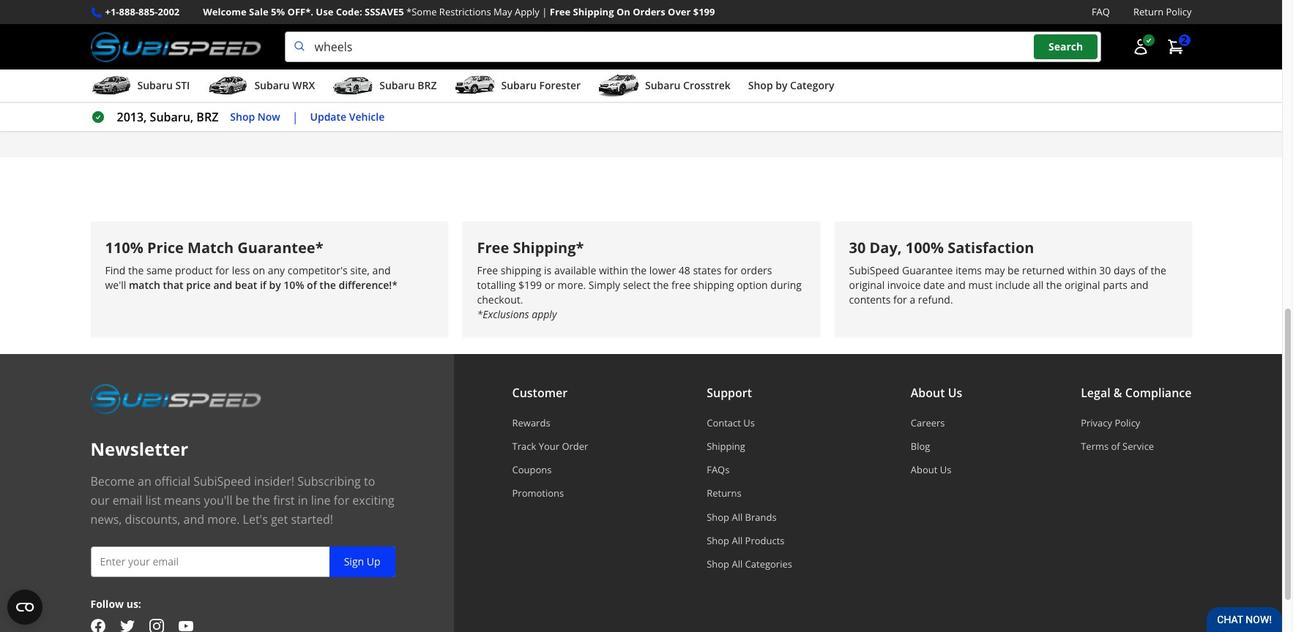 Task type: vqa. For each thing, say whether or not it's contained in the screenshot.
"Material"
no



Task type: describe. For each thing, give the bounding box(es) containing it.
olm carbon fiber oe style ebrake handle - 2015+ wrx / sti / 2013+ fr-s / brz / 86 / 14-18 forester / 13-17 crosstrek
[[416, 0, 548, 102]]

discounts,
[[125, 512, 181, 528]]

heater
[[917, 10, 954, 26]]

follow
[[90, 597, 124, 611]]

insider!
[[254, 474, 295, 490]]

rewards
[[512, 417, 551, 430]]

contact us
[[707, 417, 755, 430]]

2 vertical spatial free
[[477, 263, 498, 277]]

alcantara for 2015+
[[799, 0, 851, 7]]

$65.00 for jdm station alcantara style ebrake boot with red stitching - 2015- 2020 subaru wrx & sti
[[99, 78, 136, 95]]

now
[[258, 110, 280, 124]]

faqs link
[[707, 464, 793, 477]]

red inside jdm station manual transmission shifter trim - 2015+ wrx-gloss black with red lettering - 2015+ wrx
[[1107, 48, 1128, 64]]

items
[[956, 263, 982, 277]]

first
[[273, 493, 295, 509]]

on
[[253, 263, 265, 277]]

2015+ inside olm carbon fiber oe style ebrake handle - 2015+ wrx / sti / 2013+ fr-s / brz / 86 / 14-18 forester / 13-17 crosstrek
[[416, 29, 449, 45]]

subaru inside "jdm station alcantara style ebrake boot with red stitching - 2015- 2020 subaru wrx & sti"
[[129, 48, 168, 64]]

a
[[910, 293, 916, 307]]

jdm station sti style seat heater cover
[[890, 0, 1002, 26]]

the right days
[[1151, 263, 1167, 277]]

- inside jdm station alcantara style shift boot with red stitching - 2015+ sti
[[782, 29, 786, 45]]

gcs
[[257, 0, 280, 7]]

and left beat
[[214, 278, 232, 292]]

customer
[[512, 385, 568, 401]]

station for ebrake
[[124, 0, 163, 7]]

alcantara for 2015-
[[166, 0, 218, 7]]

2 about from the top
[[911, 464, 938, 477]]

shop for shop all categories
[[707, 558, 730, 571]]

sti inside dropdown button
[[175, 78, 190, 92]]

a subaru forester thumbnail image image
[[454, 75, 496, 97]]

us:
[[126, 597, 141, 611]]

shop for shop all brands
[[707, 511, 730, 524]]

0 vertical spatial free
[[550, 5, 571, 18]]

shipping link
[[707, 440, 793, 453]]

price
[[186, 278, 211, 292]]

for inside "become an official subispeed insider! subscribing to our email list means you'll be the first in line for exciting news, discounts, and more. let's get started!"
[[334, 493, 350, 509]]

interior
[[309, 0, 350, 7]]

+1-
[[105, 5, 119, 18]]

/ left 86
[[474, 48, 478, 64]]

style for jdm station alcantara style ebrake boot with red stitching - 2015- 2020 subaru wrx & sti
[[99, 10, 125, 26]]

- down black
[[1049, 67, 1052, 83]]

us for contact us link on the right of page
[[744, 417, 755, 430]]

1 about us from the top
[[911, 385, 963, 401]]

a subaru brz thumbnail image image
[[333, 75, 374, 97]]

crosstrek inside olm carbon fiber oe style ebrake handle - 2015+ wrx / sti / 2013+ fr-s / brz / 86 / 14-18 forester / 13-17 crosstrek
[[416, 86, 468, 102]]

seat
[[890, 10, 914, 26]]

sti inside jdm station alcantara style shift boot with red stitching - 2015+ sti
[[826, 29, 842, 45]]

kit
[[353, 10, 367, 26]]

contact
[[707, 417, 741, 430]]

sale
[[249, 5, 269, 18]]

blog
[[911, 440, 930, 453]]

2013+
[[514, 29, 548, 45]]

a subaru crosstrek thumbnail image image
[[598, 75, 639, 97]]

jdm station manual transmission shifter trim - 2015+ wrx-gloss black with red lettering - 2015+ wrx link
[[1043, 0, 1189, 108]]

use
[[316, 5, 334, 18]]

if
[[260, 278, 267, 292]]

an
[[138, 474, 151, 490]]

may
[[494, 5, 512, 18]]

is
[[544, 263, 552, 277]]

1 horizontal spatial $199
[[693, 5, 715, 18]]

- inside "jdm station alcantara style ebrake boot with red stitching - 2015- 2020 subaru wrx & sti"
[[173, 29, 177, 45]]

orders
[[633, 5, 666, 18]]

products
[[745, 535, 785, 548]]

1 horizontal spatial |
[[542, 5, 547, 18]]

be inside "become an official subispeed insider! subscribing to our email list means you'll be the first in line for exciting news, discounts, and more. let's get started!"
[[236, 493, 249, 509]]

youtube logo image
[[178, 620, 193, 633]]

welcome sale 5% off*. use code: sssave5
[[203, 5, 404, 18]]

110% price match guarantee*
[[105, 238, 323, 258]]

sti inside olm carbon fiber oe style ebrake handle - 2015+ wrx / sti / 2013+ fr-s / brz / 86 / 14-18 forester / 13-17 crosstrek
[[487, 29, 504, 45]]

shift
[[761, 10, 786, 26]]

0 vertical spatial us
[[948, 385, 963, 401]]

for inside 30 day, 100% satisfaction subispeed guarantee items may be returned within 30 days of the original invoice date and must include all the original parts and contents for a refund.
[[894, 293, 907, 307]]

and down days
[[1131, 278, 1149, 292]]

sign up button
[[329, 547, 395, 578]]

30 day, 100% satisfaction subispeed guarantee items may be returned within 30 days of the original invoice date and must include all the original parts and contents for a refund.
[[849, 238, 1167, 307]]

olm
[[416, 0, 441, 7]]

2 about us from the top
[[911, 464, 952, 477]]

coupons
[[512, 464, 552, 477]]

lower
[[650, 263, 676, 277]]

2 horizontal spatial &
[[1114, 385, 1123, 401]]

the right all
[[1047, 278, 1062, 292]]

be inside 30 day, 100% satisfaction subispeed guarantee items may be returned within 30 days of the original invoice date and must include all the original parts and contents for a refund.
[[1008, 263, 1020, 277]]

style inside olm carbon fiber oe style ebrake handle - 2015+ wrx / sti / 2013+ fr-s / brz / 86 / 14-18 forester / 13-17 crosstrek
[[416, 10, 442, 26]]

guarantee*
[[238, 238, 323, 258]]

2013, subaru, brz
[[117, 109, 219, 125]]

station for shifter
[[1074, 0, 1112, 7]]

your
[[539, 440, 560, 453]]

ebrake inside "jdm station alcantara style ebrake boot with red stitching - 2015- 2020 subaru wrx & sti"
[[128, 10, 167, 26]]

2015+ down transmission
[[1083, 29, 1117, 45]]

support
[[707, 385, 752, 401]]

simply
[[589, 278, 621, 292]]

manual
[[1115, 0, 1156, 7]]

sign
[[344, 555, 364, 569]]

shop all products link
[[707, 535, 793, 548]]

sti inside "jdm station alcantara style ebrake boot with red stitching - 2015- 2020 subaru wrx & sti"
[[211, 48, 227, 64]]

the down lower
[[653, 278, 669, 292]]

must
[[969, 278, 993, 292]]

refund.
[[918, 293, 953, 307]]

news,
[[90, 512, 122, 528]]

subaru for subaru sti
[[137, 78, 173, 92]]

with inside jdm station manual transmission shifter trim - 2015+ wrx-gloss black with red lettering - 2015+ wrx
[[1080, 48, 1104, 64]]

up
[[367, 555, 381, 569]]

$69.00
[[416, 78, 452, 95]]

with for 2015+
[[818, 10, 841, 26]]

subispeed inside "become an official subispeed insider! subscribing to our email list means you'll be the first in line for exciting news, discounts, and more. let's get started!"
[[193, 474, 251, 490]]

within inside free shipping* free shipping is available within the lower 48 states for orders totalling $199 or more. simply select the free shipping option during checkout. *exclusions apply
[[599, 263, 629, 277]]

policy for privacy policy
[[1115, 417, 1141, 430]]

1 vertical spatial |
[[292, 109, 299, 125]]

subaru for subaru forester
[[501, 78, 537, 92]]

guarantee
[[902, 263, 953, 277]]

rear
[[305, 29, 330, 45]]

shop for shop now
[[230, 110, 255, 124]]

difference!*
[[339, 278, 398, 292]]

wrx inside jdm station manual transmission shifter trim - 2015+ wrx-gloss black with red lettering - 2015+ wrx
[[1092, 67, 1117, 83]]

2013,
[[117, 109, 147, 125]]

jdm for jdm station sti style seat heater cover
[[890, 0, 913, 7]]

red for 2020
[[99, 29, 120, 45]]

option
[[737, 278, 768, 292]]

parts
[[1103, 278, 1128, 292]]

w/
[[333, 29, 348, 45]]

all for categories
[[732, 558, 743, 571]]

policy for return policy
[[1167, 5, 1192, 18]]

shop for shop all products
[[707, 535, 730, 548]]

5%
[[271, 5, 285, 18]]

subaru for subaru brz
[[380, 78, 415, 92]]

button image
[[1132, 38, 1150, 56]]

subaru,
[[150, 109, 194, 125]]

sssave5
[[365, 5, 404, 18]]

& inside gcs rgb interior footwell lighting kit (front & rear w/ bluetooth) - universal
[[293, 29, 302, 45]]

subaru wrx button
[[208, 73, 315, 102]]

search button
[[1034, 35, 1098, 59]]

instagram logo image
[[149, 620, 164, 633]]

return
[[1134, 5, 1164, 18]]

0 horizontal spatial of
[[307, 278, 317, 292]]

trim
[[1049, 29, 1074, 45]]

1 vertical spatial by
[[269, 278, 281, 292]]

fiber
[[488, 0, 515, 7]]

1 horizontal spatial of
[[1112, 440, 1121, 453]]

and inside "become an official subispeed insider! subscribing to our email list means you'll be the first in line for exciting news, discounts, and more. let's get started!"
[[184, 512, 204, 528]]

shop for shop by category
[[748, 78, 773, 92]]

compliance
[[1126, 385, 1192, 401]]

apply
[[532, 307, 557, 321]]

during
[[771, 278, 802, 292]]

48
[[679, 263, 691, 277]]

checkout.
[[477, 293, 523, 307]]

service
[[1123, 440, 1155, 453]]

jdm station sti style seat heater cover link
[[884, 0, 1031, 108]]

blog link
[[911, 440, 963, 453]]

0 horizontal spatial brz
[[197, 109, 219, 125]]

faq link
[[1092, 4, 1110, 20]]

/ down handle
[[507, 29, 511, 45]]

1 vertical spatial shipping
[[694, 278, 734, 292]]

subaru sti
[[137, 78, 190, 92]]

for inside free shipping* free shipping is available within the lower 48 states for orders totalling $199 or more. simply select the free shipping option during checkout. *exclusions apply
[[724, 263, 738, 277]]



Task type: locate. For each thing, give the bounding box(es) containing it.
17
[[489, 67, 502, 83]]

wrx down the search button
[[1092, 67, 1117, 83]]

about down blog
[[911, 464, 938, 477]]

sti inside the "jdm station sti style seat heater cover"
[[957, 0, 973, 7]]

station
[[124, 0, 163, 7], [757, 0, 796, 7], [916, 0, 954, 7], [1074, 0, 1112, 7]]

0 horizontal spatial forester
[[416, 67, 461, 83]]

forester inside dropdown button
[[539, 78, 581, 92]]

0 horizontal spatial |
[[292, 109, 299, 125]]

red left button icon
[[1107, 48, 1128, 64]]

with for 2015-
[[198, 10, 222, 26]]

with inside "jdm station alcantara style ebrake boot with red stitching - 2015- 2020 subaru wrx & sti"
[[198, 10, 222, 26]]

a subaru wrx thumbnail image image
[[208, 75, 249, 97]]

1 vertical spatial free
[[477, 238, 509, 258]]

by right if
[[269, 278, 281, 292]]

jdm inside "jdm station alcantara style ebrake boot with red stitching - 2015- 2020 subaru wrx & sti"
[[99, 0, 121, 7]]

in
[[298, 493, 308, 509]]

the inside find the same product for less on any competitor's site, and we'll
[[128, 263, 144, 277]]

2 horizontal spatial brz
[[450, 48, 471, 64]]

0 vertical spatial $199
[[693, 5, 715, 18]]

our
[[90, 493, 109, 509]]

the up 'match'
[[128, 263, 144, 277]]

return policy link
[[1134, 4, 1192, 20]]

Enter your email text field
[[90, 547, 395, 578]]

$65.00 down 2020
[[99, 78, 136, 95]]

shipping down 'states'
[[694, 278, 734, 292]]

wrx inside olm carbon fiber oe style ebrake handle - 2015+ wrx / sti / 2013+ fr-s / brz / 86 / 14-18 forester / 13-17 crosstrek
[[452, 29, 477, 45]]

within inside 30 day, 100% satisfaction subispeed guarantee items may be returned within 30 days of the original invoice date and must include all the original parts and contents for a refund.
[[1068, 263, 1097, 277]]

subaru for subaru crosstrek
[[645, 78, 681, 92]]

brz inside olm carbon fiber oe style ebrake handle - 2015+ wrx / sti / 2013+ fr-s / brz / 86 / 14-18 forester / 13-17 crosstrek
[[450, 48, 471, 64]]

subaru for subaru wrx
[[254, 78, 290, 92]]

2015+ inside jdm station alcantara style shift boot with red stitching - 2015+ sti
[[789, 29, 823, 45]]

0 horizontal spatial more.
[[207, 512, 240, 528]]

style for jdm station alcantara style shift boot with red stitching - 2015+ sti
[[732, 10, 758, 26]]

1 horizontal spatial ebrake
[[445, 10, 483, 26]]

subaru up 2013, subaru, brz on the top
[[137, 78, 173, 92]]

1 ebrake from the left
[[128, 10, 167, 26]]

categories
[[745, 558, 793, 571]]

2 jdm from the left
[[732, 0, 754, 7]]

red inside "jdm station alcantara style ebrake boot with red stitching - 2015- 2020 subaru wrx & sti"
[[99, 29, 120, 45]]

all
[[732, 511, 743, 524], [732, 535, 743, 548], [732, 558, 743, 571]]

1 vertical spatial policy
[[1115, 417, 1141, 430]]

1 horizontal spatial boot
[[789, 10, 815, 26]]

1 subispeed logo image from the top
[[90, 32, 261, 62]]

1 original from the left
[[849, 278, 885, 292]]

for left less
[[216, 263, 229, 277]]

(front
[[257, 29, 290, 45]]

privacy policy link
[[1081, 417, 1192, 430]]

wrx down 2015- on the top of the page
[[171, 48, 196, 64]]

- inside gcs rgb interior footwell lighting kit (front & rear w/ bluetooth) - universal
[[318, 48, 322, 64]]

about us up careers link
[[911, 385, 963, 401]]

0 horizontal spatial crosstrek
[[416, 86, 468, 102]]

means
[[164, 493, 201, 509]]

wrx inside "jdm station alcantara style ebrake boot with red stitching - 2015- 2020 subaru wrx & sti"
[[171, 48, 196, 64]]

boot inside "jdm station alcantara style ebrake boot with red stitching - 2015- 2020 subaru wrx & sti"
[[170, 10, 195, 26]]

2 vertical spatial &
[[1114, 385, 1123, 401]]

shop inside dropdown button
[[748, 78, 773, 92]]

search
[[1049, 40, 1084, 54]]

within right 'returned'
[[1068, 263, 1097, 277]]

2 alcantara from the left
[[799, 0, 851, 7]]

0 vertical spatial about
[[911, 385, 945, 401]]

0 vertical spatial more.
[[558, 278, 586, 292]]

site,
[[350, 263, 370, 277]]

follow us:
[[90, 597, 141, 611]]

2015+ up the s
[[416, 29, 449, 45]]

started!
[[291, 512, 333, 528]]

& left rear
[[293, 29, 302, 45]]

1 vertical spatial subispeed logo image
[[90, 384, 261, 414]]

shop left now
[[230, 110, 255, 124]]

subispeed logo image up newsletter
[[90, 384, 261, 414]]

all left brands
[[732, 511, 743, 524]]

0 horizontal spatial 30
[[849, 238, 866, 258]]

boot up 2015- on the top of the page
[[170, 10, 195, 26]]

us up careers link
[[948, 385, 963, 401]]

4 station from the left
[[1074, 0, 1112, 7]]

match
[[129, 278, 160, 292]]

0 horizontal spatial $199
[[519, 278, 542, 292]]

or
[[545, 278, 555, 292]]

coupons link
[[512, 464, 588, 477]]

style inside the "jdm station sti style seat heater cover"
[[976, 0, 1002, 7]]

1 vertical spatial all
[[732, 535, 743, 548]]

handle
[[486, 10, 525, 26]]

2 vertical spatial of
[[1112, 440, 1121, 453]]

style down olm
[[416, 10, 442, 26]]

stitching inside "jdm station alcantara style ebrake boot with red stitching - 2015- 2020 subaru wrx & sti"
[[123, 29, 170, 45]]

2 vertical spatial all
[[732, 558, 743, 571]]

0 vertical spatial policy
[[1167, 5, 1192, 18]]

jdm inside jdm station alcantara style shift boot with red stitching - 2015+ sti
[[732, 0, 754, 7]]

jdm left 885-
[[99, 0, 121, 7]]

30 left the day,
[[849, 238, 866, 258]]

+1-888-885-2002
[[105, 5, 180, 18]]

jdm for jdm station alcantara style ebrake boot with red stitching - 2015- 2020 subaru wrx & sti
[[99, 0, 121, 7]]

1 horizontal spatial be
[[1008, 263, 1020, 277]]

crosstrek down the s
[[416, 86, 468, 102]]

policy up 2
[[1167, 5, 1192, 18]]

1 all from the top
[[732, 511, 743, 524]]

/ right the s
[[442, 48, 447, 64]]

0 vertical spatial by
[[776, 78, 788, 92]]

and inside find the same product for less on any competitor's site, and we'll
[[373, 263, 391, 277]]

a subaru sti thumbnail image image
[[90, 75, 131, 97]]

shipping*
[[513, 238, 584, 258]]

all down shop all brands
[[732, 535, 743, 548]]

1 about from the top
[[911, 385, 945, 401]]

0 horizontal spatial boot
[[170, 10, 195, 26]]

2015+ up category
[[789, 29, 823, 45]]

alcantara
[[166, 0, 218, 7], [799, 0, 851, 7]]

1 vertical spatial more.
[[207, 512, 240, 528]]

1 vertical spatial &
[[199, 48, 208, 64]]

style left 885-
[[99, 10, 125, 26]]

& inside "jdm station alcantara style ebrake boot with red stitching - 2015- 2020 subaru wrx & sti"
[[199, 48, 208, 64]]

more. inside free shipping* free shipping is available within the lower 48 states for orders totalling $199 or more. simply select the free shipping option during checkout. *exclusions apply
[[558, 278, 586, 292]]

1 within from the left
[[599, 263, 629, 277]]

2 ebrake from the left
[[445, 10, 483, 26]]

*some restrictions may apply | free shipping on orders over $199
[[407, 5, 715, 18]]

let's
[[243, 512, 268, 528]]

crosstrek inside 'subaru crosstrek' dropdown button
[[683, 78, 731, 92]]

jdm inside jdm station manual transmission shifter trim - 2015+ wrx-gloss black with red lettering - 2015+ wrx
[[1049, 0, 1071, 7]]

| right apply
[[542, 5, 547, 18]]

style inside jdm station alcantara style shift boot with red stitching - 2015+ sti
[[732, 10, 758, 26]]

the
[[128, 263, 144, 277], [631, 263, 647, 277], [1151, 263, 1167, 277], [320, 278, 336, 292], [653, 278, 669, 292], [1047, 278, 1062, 292], [252, 493, 270, 509]]

2 vertical spatial red
[[1107, 48, 1128, 64]]

about up careers
[[911, 385, 945, 401]]

more. down "available"
[[558, 278, 586, 292]]

black
[[1049, 48, 1077, 64]]

brz
[[450, 48, 471, 64], [418, 78, 437, 92], [197, 109, 219, 125]]

us up the shipping link
[[744, 417, 755, 430]]

shop all brands
[[707, 511, 777, 524]]

1 horizontal spatial &
[[293, 29, 302, 45]]

brz down the fr-
[[418, 78, 437, 92]]

/ left 13-
[[464, 67, 469, 83]]

$199 right over
[[693, 5, 715, 18]]

be up include
[[1008, 263, 1020, 277]]

1 horizontal spatial shipping
[[707, 440, 746, 453]]

and down means at left bottom
[[184, 512, 204, 528]]

- down rear
[[318, 48, 322, 64]]

1 vertical spatial subispeed
[[193, 474, 251, 490]]

1 horizontal spatial policy
[[1167, 5, 1192, 18]]

1 boot from the left
[[170, 10, 195, 26]]

privacy policy
[[1081, 417, 1141, 430]]

more. inside "become an official subispeed insider! subscribing to our email list means you'll be the first in line for exciting news, discounts, and more. let's get started!"
[[207, 512, 240, 528]]

shipping left on
[[573, 5, 614, 18]]

boot for 2015+
[[789, 10, 815, 26]]

subaru wrx
[[254, 78, 315, 92]]

0 horizontal spatial stitching
[[123, 29, 170, 45]]

available
[[554, 263, 596, 277]]

shipping down contact
[[707, 440, 746, 453]]

stitching down shift
[[732, 29, 779, 45]]

jdm up the seat
[[890, 0, 913, 7]]

1 horizontal spatial original
[[1065, 278, 1101, 292]]

1 vertical spatial shipping
[[707, 440, 746, 453]]

0 vertical spatial 30
[[849, 238, 866, 258]]

all down the shop all products
[[732, 558, 743, 571]]

red
[[844, 10, 865, 26], [99, 29, 120, 45], [1107, 48, 1128, 64]]

0 horizontal spatial &
[[199, 48, 208, 64]]

get
[[271, 512, 288, 528]]

style inside "jdm station alcantara style ebrake boot with red stitching - 2015- 2020 subaru wrx & sti"
[[99, 10, 125, 26]]

$72.00
[[257, 78, 294, 95]]

stitching for shift
[[732, 29, 779, 45]]

2015+
[[416, 29, 449, 45], [789, 29, 823, 45], [1083, 29, 1117, 45], [1055, 67, 1089, 83]]

off*.
[[288, 5, 314, 18]]

brz right the s
[[450, 48, 471, 64]]

1 vertical spatial be
[[236, 493, 249, 509]]

rewards link
[[512, 417, 588, 430]]

gcs rgb interior footwell lighting kit (front & rear w/ bluetooth) - universal
[[257, 0, 376, 64]]

- right trim
[[1077, 29, 1080, 45]]

0 horizontal spatial within
[[599, 263, 629, 277]]

1 stitching from the left
[[123, 29, 170, 45]]

more. down you'll at the left of the page
[[207, 512, 240, 528]]

2015+ down black
[[1055, 67, 1089, 83]]

0 horizontal spatial $65.00
[[99, 78, 136, 95]]

1 station from the left
[[124, 0, 163, 7]]

original up the contents
[[849, 278, 885, 292]]

station inside the "jdm station sti style seat heater cover"
[[916, 0, 954, 7]]

subaru brz
[[380, 78, 437, 92]]

4 jdm from the left
[[1049, 0, 1071, 7]]

for inside find the same product for less on any competitor's site, and we'll
[[216, 263, 229, 277]]

- left 2015- on the top of the page
[[173, 29, 177, 45]]

order
[[562, 440, 588, 453]]

shop left category
[[748, 78, 773, 92]]

0 horizontal spatial by
[[269, 278, 281, 292]]

0 horizontal spatial shipping
[[501, 263, 542, 277]]

the up select
[[631, 263, 647, 277]]

1 vertical spatial red
[[99, 29, 120, 45]]

2 boot from the left
[[789, 10, 815, 26]]

0 vertical spatial shipping
[[501, 263, 542, 277]]

2 all from the top
[[732, 535, 743, 548]]

& right legal
[[1114, 385, 1123, 401]]

0 vertical spatial red
[[844, 10, 865, 26]]

style
[[976, 0, 1002, 7], [99, 10, 125, 26], [416, 10, 442, 26], [732, 10, 758, 26]]

1 vertical spatial 30
[[1100, 263, 1111, 277]]

subispeed inside 30 day, 100% satisfaction subispeed guarantee items may be returned within 30 days of the original invoice date and must include all the original parts and contents for a refund.
[[849, 263, 900, 277]]

0 vertical spatial |
[[542, 5, 547, 18]]

0 vertical spatial of
[[1139, 263, 1148, 277]]

jdm for jdm station alcantara style shift boot with red stitching - 2015+ sti
[[732, 0, 754, 7]]

1 horizontal spatial with
[[818, 10, 841, 26]]

jdm right over
[[732, 0, 754, 7]]

red inside jdm station alcantara style shift boot with red stitching - 2015+ sti
[[844, 10, 865, 26]]

match that price and beat if by 10% of the difference!*
[[129, 278, 398, 292]]

& down 2015- on the top of the page
[[199, 48, 208, 64]]

the inside "become an official subispeed insider! subscribing to our email list means you'll be the first in line for exciting news, discounts, and more. let's get started!"
[[252, 493, 270, 509]]

all for brands
[[732, 511, 743, 524]]

1 horizontal spatial crosstrek
[[683, 78, 731, 92]]

stitching down +1-888-885-2002 link
[[123, 29, 170, 45]]

shop now
[[230, 110, 280, 124]]

sti up cover
[[957, 0, 973, 7]]

sti
[[957, 0, 973, 7], [487, 29, 504, 45], [826, 29, 842, 45], [211, 48, 227, 64], [175, 78, 190, 92]]

oe
[[518, 0, 534, 7]]

brz inside dropdown button
[[418, 78, 437, 92]]

1 horizontal spatial $65.00
[[732, 78, 769, 95]]

the down competitor's
[[320, 278, 336, 292]]

become
[[90, 474, 135, 490]]

invoice
[[888, 278, 921, 292]]

0 vertical spatial be
[[1008, 263, 1020, 277]]

1 horizontal spatial within
[[1068, 263, 1097, 277]]

with
[[198, 10, 222, 26], [818, 10, 841, 26], [1080, 48, 1104, 64]]

for right 'states'
[[724, 263, 738, 277]]

track your order link
[[512, 440, 588, 453]]

1 horizontal spatial forester
[[539, 78, 581, 92]]

0 vertical spatial about us
[[911, 385, 963, 401]]

/ right 86
[[498, 48, 502, 64]]

$199 inside free shipping* free shipping is available within the lower 48 states for orders totalling $199 or more. simply select the free shipping option during checkout. *exclusions apply
[[519, 278, 542, 292]]

1 vertical spatial about us
[[911, 464, 952, 477]]

red for sti
[[844, 10, 865, 26]]

for right line
[[334, 493, 350, 509]]

terms of service link
[[1081, 440, 1192, 453]]

2 stitching from the left
[[732, 29, 779, 45]]

alcantara inside jdm station alcantara style shift boot with red stitching - 2015+ sti
[[799, 0, 851, 7]]

0 vertical spatial subispeed logo image
[[90, 32, 261, 62]]

2 horizontal spatial with
[[1080, 48, 1104, 64]]

twitter logo image
[[120, 620, 134, 633]]

2020
[[99, 48, 126, 64]]

with up 2015- on the top of the page
[[198, 10, 222, 26]]

jdm inside the "jdm station sti style seat heater cover"
[[890, 0, 913, 7]]

boot inside jdm station alcantara style shift boot with red stitching - 2015+ sti
[[789, 10, 815, 26]]

2 horizontal spatial of
[[1139, 263, 1148, 277]]

jdm up transmission
[[1049, 0, 1071, 7]]

rgb
[[283, 0, 306, 7]]

track
[[512, 440, 536, 453]]

facebook logo image
[[90, 620, 105, 633]]

subispeed up you'll at the left of the page
[[193, 474, 251, 490]]

product
[[175, 263, 213, 277]]

1 horizontal spatial brz
[[418, 78, 437, 92]]

station for seat
[[916, 0, 954, 7]]

1 horizontal spatial more.
[[558, 278, 586, 292]]

shop now link
[[230, 109, 280, 126]]

| right now
[[292, 109, 299, 125]]

0 horizontal spatial alcantara
[[166, 0, 218, 7]]

free
[[672, 278, 691, 292]]

and up difference!*
[[373, 263, 391, 277]]

lettering
[[1131, 48, 1180, 64]]

with inside jdm station alcantara style shift boot with red stitching - 2015+ sti
[[818, 10, 841, 26]]

$65.00 left category
[[732, 78, 769, 95]]

1 vertical spatial about
[[911, 464, 938, 477]]

jdm for jdm station manual transmission shifter trim - 2015+ wrx-gloss black with red lettering - 2015+ wrx
[[1049, 0, 1071, 7]]

$65.00 for jdm station alcantara style shift boot with red stitching - 2015+ sti
[[732, 78, 769, 95]]

2 original from the left
[[1065, 278, 1101, 292]]

subaru up now
[[254, 78, 290, 92]]

0 vertical spatial all
[[732, 511, 743, 524]]

0 vertical spatial &
[[293, 29, 302, 45]]

transmission
[[1049, 10, 1121, 26]]

red left the seat
[[844, 10, 865, 26]]

10%
[[284, 278, 304, 292]]

sti up subaru,
[[175, 78, 190, 92]]

station inside jdm station manual transmission shifter trim - 2015+ wrx-gloss black with red lettering - 2015+ wrx
[[1074, 0, 1112, 7]]

gloss
[[1149, 29, 1178, 45]]

1 vertical spatial of
[[307, 278, 317, 292]]

1 horizontal spatial stitching
[[732, 29, 779, 45]]

us for 'about us' link
[[940, 464, 952, 477]]

careers link
[[911, 417, 963, 430]]

0 horizontal spatial subispeed
[[193, 474, 251, 490]]

style for jdm station sti style seat heater cover
[[976, 0, 1002, 7]]

wrx inside dropdown button
[[293, 78, 315, 92]]

shop down returns
[[707, 511, 730, 524]]

subaru right a subaru crosstrek thumbnail image
[[645, 78, 681, 92]]

1 vertical spatial $199
[[519, 278, 542, 292]]

subaru left '$69.00'
[[380, 78, 415, 92]]

about
[[911, 385, 945, 401], [911, 464, 938, 477]]

and down items
[[948, 278, 966, 292]]

0 vertical spatial brz
[[450, 48, 471, 64]]

1 horizontal spatial 30
[[1100, 263, 1111, 277]]

about us
[[911, 385, 963, 401], [911, 464, 952, 477]]

0 horizontal spatial original
[[849, 278, 885, 292]]

subaru up "subaru sti" dropdown button
[[129, 48, 168, 64]]

by inside shop by category dropdown button
[[776, 78, 788, 92]]

3 all from the top
[[732, 558, 743, 571]]

&
[[293, 29, 302, 45], [199, 48, 208, 64], [1114, 385, 1123, 401]]

with right shift
[[818, 10, 841, 26]]

shop all brands link
[[707, 511, 793, 524]]

brz right subaru,
[[197, 109, 219, 125]]

alcantara inside "jdm station alcantara style ebrake boot with red stitching - 2015- 2020 subaru wrx & sti"
[[166, 0, 218, 7]]

1 vertical spatial brz
[[418, 78, 437, 92]]

within up simply
[[599, 263, 629, 277]]

of right days
[[1139, 263, 1148, 277]]

stitching inside jdm station alcantara style shift boot with red stitching - 2015+ sti
[[732, 29, 779, 45]]

0 horizontal spatial policy
[[1115, 417, 1141, 430]]

2 subispeed logo image from the top
[[90, 384, 261, 414]]

0 vertical spatial subispeed
[[849, 263, 900, 277]]

forester inside olm carbon fiber oe style ebrake handle - 2015+ wrx / sti / 2013+ fr-s / brz / 86 / 14-18 forester / 13-17 crosstrek
[[416, 67, 461, 83]]

station for shift
[[757, 0, 796, 7]]

returns
[[707, 487, 742, 501]]

find the same product for less on any competitor's site, and we'll
[[105, 263, 391, 292]]

category
[[790, 78, 835, 92]]

shipping left is
[[501, 263, 542, 277]]

wrx down restrictions
[[452, 29, 477, 45]]

subispeed down the day,
[[849, 263, 900, 277]]

all for products
[[732, 535, 743, 548]]

apply
[[515, 5, 540, 18]]

subispeed logo image
[[90, 32, 261, 62], [90, 384, 261, 414]]

boot
[[170, 10, 195, 26], [789, 10, 815, 26]]

station inside jdm station alcantara style shift boot with red stitching - 2015+ sti
[[757, 0, 796, 7]]

0 horizontal spatial with
[[198, 10, 222, 26]]

0 horizontal spatial shipping
[[573, 5, 614, 18]]

2 within from the left
[[1068, 263, 1097, 277]]

- down oe
[[528, 10, 532, 26]]

of inside 30 day, 100% satisfaction subispeed guarantee items may be returned within 30 days of the original invoice date and must include all the original parts and contents for a refund.
[[1139, 263, 1148, 277]]

shifter
[[1124, 10, 1160, 26]]

sti up a subaru wrx thumbnail image
[[211, 48, 227, 64]]

1 horizontal spatial subispeed
[[849, 263, 900, 277]]

vehicle
[[349, 110, 385, 124]]

3 jdm from the left
[[890, 0, 913, 7]]

sign up
[[344, 555, 381, 569]]

open widget image
[[7, 590, 42, 626]]

1 $65.00 from the left
[[99, 78, 136, 95]]

ebrake inside olm carbon fiber oe style ebrake handle - 2015+ wrx / sti / 2013+ fr-s / brz / 86 / 14-18 forester / 13-17 crosstrek
[[445, 10, 483, 26]]

search input field
[[285, 32, 1101, 62]]

1 alcantara from the left
[[166, 0, 218, 7]]

2 vertical spatial us
[[940, 464, 952, 477]]

30 up parts
[[1100, 263, 1111, 277]]

email
[[113, 493, 142, 509]]

the up let's
[[252, 493, 270, 509]]

station inside "jdm station alcantara style ebrake boot with red stitching - 2015- 2020 subaru wrx & sti"
[[124, 0, 163, 7]]

3 station from the left
[[916, 0, 954, 7]]

wrx down the bluetooth)
[[293, 78, 315, 92]]

0 horizontal spatial red
[[99, 29, 120, 45]]

888-
[[119, 5, 138, 18]]

orders
[[741, 263, 772, 277]]

subaru down 14-
[[501, 78, 537, 92]]

ebrake
[[128, 10, 167, 26], [445, 10, 483, 26]]

careers
[[911, 417, 945, 430]]

1 vertical spatial us
[[744, 417, 755, 430]]

sti up category
[[826, 29, 842, 45]]

1 horizontal spatial by
[[776, 78, 788, 92]]

1 jdm from the left
[[99, 0, 121, 7]]

2 vertical spatial brz
[[197, 109, 219, 125]]

0 horizontal spatial be
[[236, 493, 249, 509]]

style left shift
[[732, 10, 758, 26]]

1 horizontal spatial shipping
[[694, 278, 734, 292]]

0 horizontal spatial ebrake
[[128, 10, 167, 26]]

- inside olm carbon fiber oe style ebrake handle - 2015+ wrx / sti / 2013+ fr-s / brz / 86 / 14-18 forester / 13-17 crosstrek
[[528, 10, 532, 26]]

1 horizontal spatial alcantara
[[799, 0, 851, 7]]

shop down the shop all products
[[707, 558, 730, 571]]

1 horizontal spatial red
[[844, 10, 865, 26]]

2 station from the left
[[757, 0, 796, 7]]

2 $65.00 from the left
[[732, 78, 769, 95]]

crosstrek down search input field
[[683, 78, 731, 92]]

boot for 2015-
[[170, 10, 195, 26]]

update
[[310, 110, 347, 124]]

/ up 86
[[480, 29, 484, 45]]

stitching for ebrake
[[123, 29, 170, 45]]

2 horizontal spatial red
[[1107, 48, 1128, 64]]

find
[[105, 263, 126, 277]]

0 vertical spatial shipping
[[573, 5, 614, 18]]

subaru forester
[[501, 78, 581, 92]]



